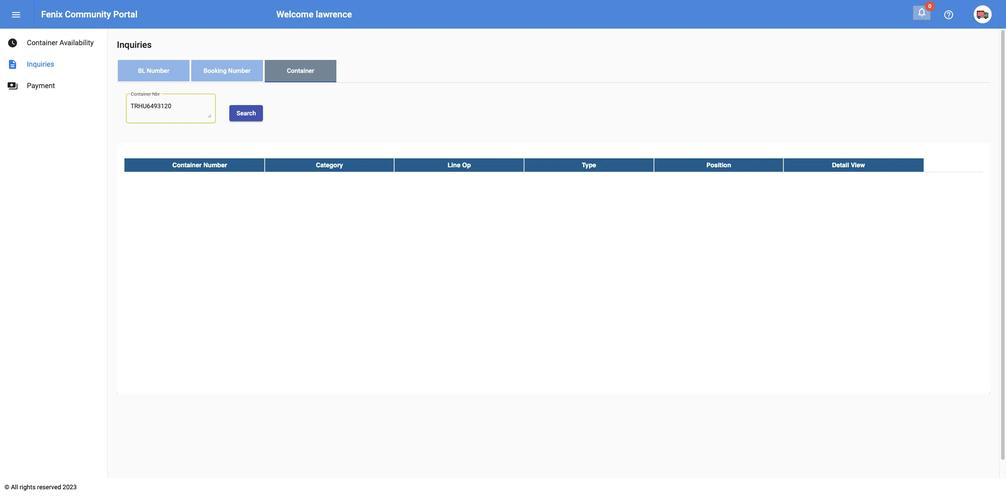 Task type: describe. For each thing, give the bounding box(es) containing it.
container availability
[[27, 39, 94, 47]]

payment
[[27, 82, 55, 90]]

booking number
[[204, 67, 251, 74]]

1 vertical spatial inquiries
[[27, 60, 54, 69]]

number for booking number
[[228, 67, 251, 74]]

container number column header
[[124, 159, 265, 172]]

no color image inside notifications_none 'popup button'
[[917, 7, 927, 17]]

bl
[[138, 67, 145, 74]]

search
[[237, 110, 256, 117]]

container for container number
[[172, 162, 202, 169]]

detail
[[832, 162, 849, 169]]

portal
[[113, 9, 137, 20]]

watch_later
[[7, 38, 18, 48]]

2023
[[63, 484, 77, 491]]

notifications_none button
[[913, 5, 931, 20]]

©
[[4, 484, 9, 491]]

number for container number
[[203, 162, 227, 169]]

fenix
[[41, 9, 63, 20]]

no color image for 'menu' button
[[11, 10, 22, 20]]

type column header
[[524, 159, 654, 172]]

op
[[462, 162, 471, 169]]

menu button
[[7, 5, 25, 23]]

container for container
[[287, 67, 314, 74]]

welcome lawrence
[[276, 9, 352, 20]]

number for bl number
[[147, 67, 169, 74]]

position
[[707, 162, 731, 169]]

navigation containing watch_later
[[0, 29, 108, 97]]

0 vertical spatial inquiries
[[117, 39, 152, 50]]

booking number tab panel
[[117, 83, 991, 394]]

container number
[[172, 162, 227, 169]]

container for container availability
[[27, 39, 58, 47]]

category column header
[[265, 159, 394, 172]]

no color image for payment
[[7, 81, 18, 91]]

help_outline button
[[940, 5, 958, 23]]



Task type: vqa. For each thing, say whether or not it's contained in the screenshot.


Task type: locate. For each thing, give the bounding box(es) containing it.
container inside navigation
[[27, 39, 58, 47]]

1 vertical spatial container
[[287, 67, 314, 74]]

no color image left help_outline popup button
[[917, 7, 927, 17]]

None text field
[[131, 102, 211, 118]]

type
[[582, 162, 596, 169]]

reserved
[[37, 484, 61, 491]]

no color image containing menu
[[11, 10, 22, 20]]

inquiries up bl at the left of the page
[[117, 39, 152, 50]]

2 horizontal spatial number
[[228, 67, 251, 74]]

no color image inside help_outline popup button
[[944, 10, 954, 20]]

no color image for inquiries
[[7, 59, 18, 70]]

no color image down description
[[7, 81, 18, 91]]

2 vertical spatial container
[[172, 162, 202, 169]]

no color image
[[917, 7, 927, 17], [7, 59, 18, 70], [7, 81, 18, 91]]

0 horizontal spatial container
[[27, 39, 58, 47]]

position column header
[[654, 159, 784, 172]]

community
[[65, 9, 111, 20]]

1 horizontal spatial number
[[203, 162, 227, 169]]

rights
[[20, 484, 36, 491]]

category
[[316, 162, 343, 169]]

all
[[11, 484, 18, 491]]

number inside column header
[[203, 162, 227, 169]]

no color image inside navigation
[[7, 38, 18, 48]]

1 vertical spatial no color image
[[7, 59, 18, 70]]

0 vertical spatial container
[[27, 39, 58, 47]]

no color image
[[11, 10, 22, 20], [944, 10, 954, 20], [7, 38, 18, 48]]

menu
[[11, 10, 22, 20]]

navigation
[[0, 29, 108, 97]]

inquiries up payment
[[27, 60, 54, 69]]

bl number
[[138, 67, 169, 74]]

container inside column header
[[172, 162, 202, 169]]

payments
[[7, 81, 18, 91]]

bl number tab panel
[[117, 83, 991, 394]]

no color image for help_outline popup button
[[944, 10, 954, 20]]

line op column header
[[394, 159, 524, 172]]

no color image inside 'menu' button
[[11, 10, 22, 20]]

no color image right notifications_none 'popup button'
[[944, 10, 954, 20]]

welcome
[[276, 9, 314, 20]]

row containing container number
[[124, 159, 983, 172]]

no color image up payments
[[7, 59, 18, 70]]

no color image up description
[[7, 38, 18, 48]]

search button
[[229, 105, 263, 121]]

1 horizontal spatial inquiries
[[117, 39, 152, 50]]

inquiries
[[117, 39, 152, 50], [27, 60, 54, 69]]

detail view column header
[[784, 159, 924, 172]]

view
[[851, 162, 865, 169]]

no color image containing notifications_none
[[917, 7, 927, 17]]

line op
[[448, 162, 471, 169]]

0 horizontal spatial number
[[147, 67, 169, 74]]

detail view
[[832, 162, 865, 169]]

0 vertical spatial no color image
[[917, 7, 927, 17]]

2 horizontal spatial container
[[287, 67, 314, 74]]

no color image containing help_outline
[[944, 10, 954, 20]]

container
[[27, 39, 58, 47], [287, 67, 314, 74], [172, 162, 202, 169]]

lawrence
[[316, 9, 352, 20]]

1 horizontal spatial container
[[172, 162, 202, 169]]

0 horizontal spatial inquiries
[[27, 60, 54, 69]]

description
[[7, 59, 18, 70]]

number
[[147, 67, 169, 74], [228, 67, 251, 74], [203, 162, 227, 169]]

booking
[[204, 67, 227, 74]]

no color image up watch_later
[[11, 10, 22, 20]]

line
[[448, 162, 461, 169]]

no color image containing payments
[[7, 81, 18, 91]]

notifications_none
[[917, 7, 927, 17]]

fenix community portal
[[41, 9, 137, 20]]

row
[[124, 159, 983, 172]]

© all rights reserved 2023
[[4, 484, 77, 491]]

help_outline
[[944, 10, 954, 20]]

availability
[[60, 39, 94, 47]]

no color image containing description
[[7, 59, 18, 70]]

no color image containing watch_later
[[7, 38, 18, 48]]

2 vertical spatial no color image
[[7, 81, 18, 91]]



